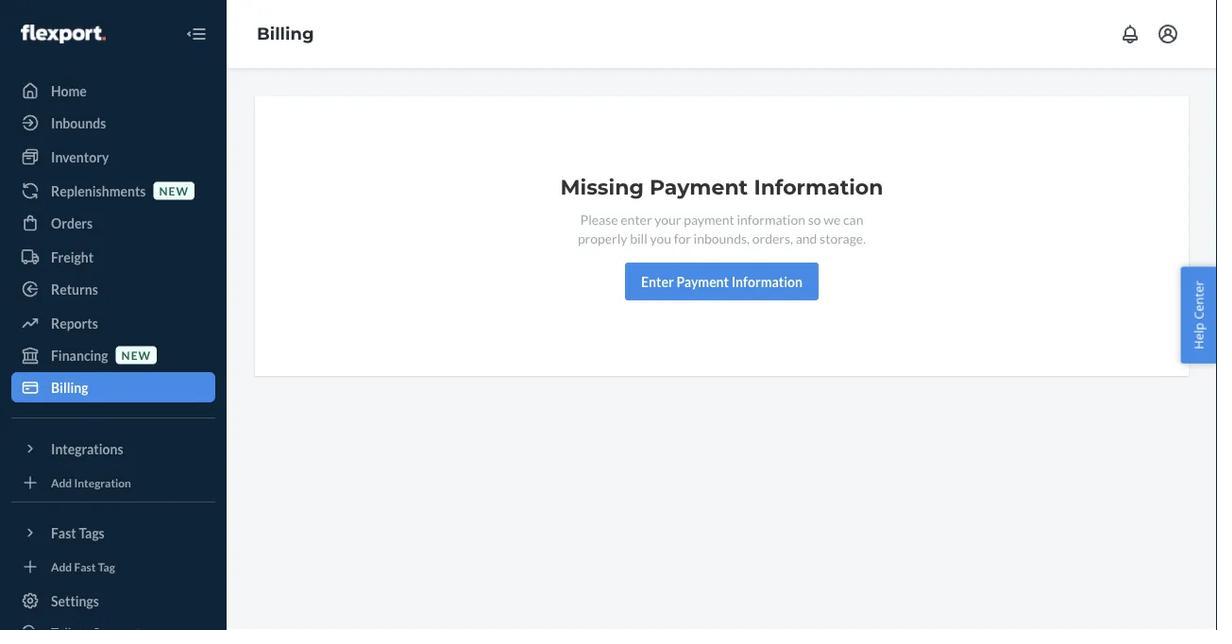 Task type: locate. For each thing, give the bounding box(es) containing it.
payment inside enter payment information button
[[677, 274, 729, 290]]

orders link
[[11, 208, 215, 238]]

1 horizontal spatial billing
[[257, 23, 314, 44]]

properly
[[578, 230, 628, 246]]

billing
[[257, 23, 314, 44], [51, 379, 88, 395]]

1 horizontal spatial new
[[159, 184, 189, 197]]

1 vertical spatial add
[[51, 560, 72, 573]]

0 vertical spatial information
[[754, 174, 884, 200]]

billing link down financing
[[11, 372, 215, 402]]

you
[[650, 230, 672, 246]]

missing payment information
[[561, 174, 884, 200]]

billing link right close navigation icon
[[257, 23, 314, 44]]

1 vertical spatial billing
[[51, 379, 88, 395]]

inventory link
[[11, 142, 215, 172]]

help
[[1191, 323, 1208, 349]]

0 horizontal spatial new
[[121, 348, 151, 362]]

payment
[[650, 174, 748, 200], [677, 274, 729, 290]]

returns link
[[11, 274, 215, 304]]

add fast tag link
[[11, 556, 215, 578]]

1 vertical spatial information
[[732, 274, 803, 290]]

information inside button
[[732, 274, 803, 290]]

add integration link
[[11, 471, 215, 494]]

fast left the tags
[[51, 525, 76, 541]]

billing right close navigation icon
[[257, 23, 314, 44]]

enter
[[621, 211, 652, 227]]

please enter your payment information so we can properly bill you for inbounds, orders, and storage.
[[578, 211, 867, 246]]

home
[[51, 83, 87, 99]]

information down orders,
[[732, 274, 803, 290]]

inventory
[[51, 149, 109, 165]]

new for replenishments
[[159, 184, 189, 197]]

information
[[754, 174, 884, 200], [732, 274, 803, 290]]

and
[[796, 230, 818, 246]]

1 vertical spatial payment
[[677, 274, 729, 290]]

0 vertical spatial add
[[51, 476, 72, 489]]

fast
[[51, 525, 76, 541], [74, 560, 96, 573]]

1 vertical spatial fast
[[74, 560, 96, 573]]

inbounds,
[[694, 230, 750, 246]]

can
[[844, 211, 864, 227]]

add left integration
[[51, 476, 72, 489]]

1 add from the top
[[51, 476, 72, 489]]

orders,
[[753, 230, 794, 246]]

add
[[51, 476, 72, 489], [51, 560, 72, 573]]

new down reports link
[[121, 348, 151, 362]]

enter
[[642, 274, 674, 290]]

1 vertical spatial new
[[121, 348, 151, 362]]

so
[[808, 211, 822, 227]]

inbounds
[[51, 115, 106, 131]]

please
[[581, 211, 618, 227]]

billing link
[[257, 23, 314, 44], [11, 372, 215, 402]]

fast left tag
[[74, 560, 96, 573]]

information up so
[[754, 174, 884, 200]]

new
[[159, 184, 189, 197], [121, 348, 151, 362]]

storage.
[[820, 230, 867, 246]]

payment right enter
[[677, 274, 729, 290]]

1 vertical spatial billing link
[[11, 372, 215, 402]]

fast tags
[[51, 525, 105, 541]]

payment up payment
[[650, 174, 748, 200]]

0 horizontal spatial billing
[[51, 379, 88, 395]]

0 vertical spatial payment
[[650, 174, 748, 200]]

0 vertical spatial new
[[159, 184, 189, 197]]

1 horizontal spatial billing link
[[257, 23, 314, 44]]

inbounds link
[[11, 108, 215, 138]]

0 vertical spatial fast
[[51, 525, 76, 541]]

payment for enter
[[677, 274, 729, 290]]

add up settings
[[51, 560, 72, 573]]

new up orders link
[[159, 184, 189, 197]]

financing
[[51, 347, 108, 363]]

new for financing
[[121, 348, 151, 362]]

bill
[[630, 230, 648, 246]]

2 add from the top
[[51, 560, 72, 573]]

billing down financing
[[51, 379, 88, 395]]



Task type: describe. For each thing, give the bounding box(es) containing it.
orders
[[51, 215, 93, 231]]

open notifications image
[[1120, 23, 1142, 45]]

0 vertical spatial billing link
[[257, 23, 314, 44]]

enter payment information
[[642, 274, 803, 290]]

fast inside "dropdown button"
[[51, 525, 76, 541]]

center
[[1191, 281, 1208, 319]]

returns
[[51, 281, 98, 297]]

reports
[[51, 315, 98, 331]]

0 horizontal spatial billing link
[[11, 372, 215, 402]]

we
[[824, 211, 841, 227]]

tag
[[98, 560, 115, 573]]

help center
[[1191, 281, 1208, 349]]

add for add fast tag
[[51, 560, 72, 573]]

payment
[[684, 211, 735, 227]]

freight
[[51, 249, 94, 265]]

enter payment information button
[[626, 263, 819, 300]]

add fast tag
[[51, 560, 115, 573]]

fast tags button
[[11, 518, 215, 548]]

tags
[[79, 525, 105, 541]]

your
[[655, 211, 682, 227]]

flexport logo image
[[21, 25, 106, 43]]

replenishments
[[51, 183, 146, 199]]

integrations button
[[11, 434, 215, 464]]

add for add integration
[[51, 476, 72, 489]]

for
[[674, 230, 692, 246]]

close navigation image
[[185, 23, 208, 45]]

reports link
[[11, 308, 215, 338]]

add integration
[[51, 476, 131, 489]]

home link
[[11, 76, 215, 106]]

missing
[[561, 174, 644, 200]]

integrations
[[51, 441, 123, 457]]

information for enter payment information
[[732, 274, 803, 290]]

open account menu image
[[1157, 23, 1180, 45]]

payment for missing
[[650, 174, 748, 200]]

information for missing payment information
[[754, 174, 884, 200]]

information
[[737, 211, 806, 227]]

settings
[[51, 593, 99, 609]]

help center button
[[1181, 267, 1218, 364]]

0 vertical spatial billing
[[257, 23, 314, 44]]

settings link
[[11, 586, 215, 616]]

integration
[[74, 476, 131, 489]]

freight link
[[11, 242, 215, 272]]



Task type: vqa. For each thing, say whether or not it's contained in the screenshot.
The All in the left of the page
no



